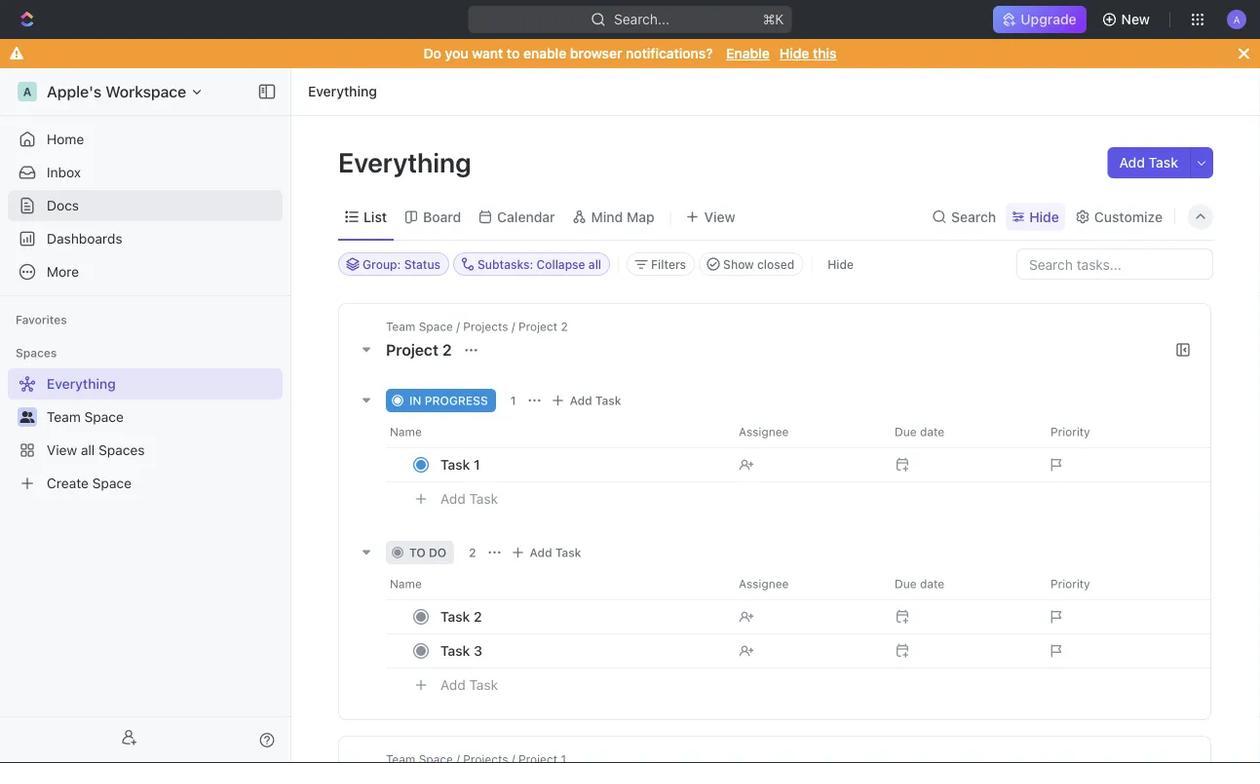 Task type: locate. For each thing, give the bounding box(es) containing it.
add down 'task 1'
[[441, 491, 466, 507]]

0 vertical spatial assignee button
[[728, 416, 884, 448]]

create
[[47, 475, 89, 492]]

view all spaces
[[47, 442, 145, 458]]

1 vertical spatial everything link
[[8, 369, 279, 400]]

2 inside "link"
[[474, 609, 482, 625]]

all up create space at the left bottom of the page
[[81, 442, 95, 458]]

name button for 2
[[386, 569, 728, 600]]

due date for 1
[[895, 425, 945, 439]]

0 vertical spatial to
[[507, 45, 520, 61]]

task left 3
[[441, 643, 470, 659]]

1 vertical spatial priority
[[1051, 577, 1091, 591]]

1 horizontal spatial a
[[1234, 13, 1241, 25]]

view
[[705, 209, 736, 225], [47, 442, 77, 458]]

0 horizontal spatial to
[[410, 546, 426, 560]]

add task for add task button under 'task 1'
[[441, 491, 498, 507]]

apple's
[[47, 82, 102, 101]]

0 vertical spatial hide
[[780, 45, 810, 61]]

0 vertical spatial name
[[390, 425, 422, 439]]

1 horizontal spatial spaces
[[99, 442, 145, 458]]

collapse
[[537, 257, 586, 271]]

space up project 2
[[419, 320, 453, 334]]

assignee button for 2
[[728, 569, 884, 600]]

0 vertical spatial assignee
[[739, 425, 789, 439]]

space for team space
[[84, 409, 124, 425]]

0 horizontal spatial all
[[81, 442, 95, 458]]

task
[[1149, 155, 1179, 171], [596, 394, 622, 408], [441, 457, 470, 473], [470, 491, 498, 507], [556, 546, 582, 560], [441, 609, 470, 625], [441, 643, 470, 659], [470, 677, 498, 694]]

0 horizontal spatial view
[[47, 442, 77, 458]]

mind map
[[592, 209, 655, 225]]

name down in
[[390, 425, 422, 439]]

0 vertical spatial everything
[[308, 83, 377, 99]]

1 horizontal spatial /
[[512, 320, 516, 334]]

space up view all spaces
[[84, 409, 124, 425]]

0 horizontal spatial /
[[457, 320, 460, 334]]

add task down task 3
[[441, 677, 498, 694]]

0 vertical spatial everything link
[[303, 80, 382, 103]]

due date button for 2
[[884, 569, 1040, 600]]

inbox link
[[8, 157, 283, 188]]

0 vertical spatial due date button
[[884, 416, 1040, 448]]

1 horizontal spatial view
[[705, 209, 736, 225]]

1 horizontal spatial team
[[386, 320, 416, 334]]

1 name button from the top
[[386, 416, 728, 448]]

1 vertical spatial team
[[47, 409, 81, 425]]

team
[[386, 320, 416, 334], [47, 409, 81, 425]]

all
[[589, 257, 602, 271], [81, 442, 95, 458]]

add task button up customize
[[1108, 147, 1191, 178]]

spaces up create space link on the bottom left
[[99, 442, 145, 458]]

0 vertical spatial name button
[[386, 416, 728, 448]]

add down task 3
[[441, 677, 466, 694]]

show
[[724, 257, 755, 271]]

1 vertical spatial 1
[[474, 457, 480, 473]]

dashboards
[[47, 231, 122, 247]]

0 vertical spatial a
[[1234, 13, 1241, 25]]

view inside sidebar navigation
[[47, 442, 77, 458]]

0 horizontal spatial project
[[386, 341, 439, 359]]

1
[[511, 394, 516, 408], [474, 457, 480, 473]]

due date button
[[884, 416, 1040, 448], [884, 569, 1040, 600]]

1 due date from the top
[[895, 425, 945, 439]]

1 vertical spatial due date
[[895, 577, 945, 591]]

priority
[[1051, 425, 1091, 439], [1051, 577, 1091, 591]]

task up task 3
[[441, 609, 470, 625]]

filters button
[[627, 253, 695, 276]]

view button
[[679, 203, 743, 231]]

team for team space / projects / project 2
[[386, 320, 416, 334]]

name button up task 1 'link'
[[386, 416, 728, 448]]

name down to do
[[390, 577, 422, 591]]

due for 2
[[895, 577, 917, 591]]

everything link
[[303, 80, 382, 103], [8, 369, 279, 400]]

2 due from the top
[[895, 577, 917, 591]]

due date button for 1
[[884, 416, 1040, 448]]

team inside sidebar navigation
[[47, 409, 81, 425]]

tree
[[8, 369, 283, 499]]

1 vertical spatial date
[[921, 577, 945, 591]]

to do
[[410, 546, 447, 560]]

mind map link
[[588, 203, 655, 231]]

0 vertical spatial date
[[921, 425, 945, 439]]

team for team space
[[47, 409, 81, 425]]

task inside 'link'
[[441, 457, 470, 473]]

1 date from the top
[[921, 425, 945, 439]]

name button for 1
[[386, 416, 728, 448]]

0 vertical spatial due
[[895, 425, 917, 439]]

filters
[[652, 257, 687, 271]]

2 down 'team space / projects / project 2'
[[443, 341, 452, 359]]

space for team space / projects / project 2
[[419, 320, 453, 334]]

task 1 link
[[436, 451, 724, 479]]

2 / from the left
[[512, 320, 516, 334]]

1 vertical spatial space
[[84, 409, 124, 425]]

name button
[[386, 416, 728, 448], [386, 569, 728, 600]]

a
[[1234, 13, 1241, 25], [23, 85, 32, 98]]

board
[[423, 209, 461, 225]]

1 vertical spatial everything
[[338, 146, 477, 178]]

2 vertical spatial everything
[[47, 376, 116, 392]]

add task button
[[1108, 147, 1191, 178], [547, 389, 629, 413], [432, 488, 506, 511], [507, 541, 589, 565], [432, 674, 506, 697]]

task down progress
[[441, 457, 470, 473]]

add task up customize
[[1120, 155, 1179, 171]]

1 down progress
[[474, 457, 480, 473]]

1 vertical spatial hide
[[1030, 209, 1060, 225]]

to left do
[[410, 546, 426, 560]]

apple's workspace
[[47, 82, 186, 101]]

project
[[519, 320, 558, 334], [386, 341, 439, 359]]

0 horizontal spatial spaces
[[16, 346, 57, 360]]

name button up task 2 "link"
[[386, 569, 728, 600]]

1 name from the top
[[390, 425, 422, 439]]

0 vertical spatial priority
[[1051, 425, 1091, 439]]

1 vertical spatial all
[[81, 442, 95, 458]]

view inside button
[[705, 209, 736, 225]]

more
[[47, 264, 79, 280]]

spaces down favorites
[[16, 346, 57, 360]]

map
[[627, 209, 655, 225]]

workspace
[[106, 82, 186, 101]]

2 date from the top
[[921, 577, 945, 591]]

project 2
[[386, 341, 456, 359]]

hide left 'this'
[[780, 45, 810, 61]]

add up task 2 "link"
[[530, 546, 553, 560]]

everything
[[308, 83, 377, 99], [338, 146, 477, 178], [47, 376, 116, 392]]

1 vertical spatial priority button
[[1040, 569, 1196, 600]]

1 horizontal spatial project
[[519, 320, 558, 334]]

1 assignee button from the top
[[728, 416, 884, 448]]

assignee button
[[728, 416, 884, 448], [728, 569, 884, 600]]

add task button up task 1 'link'
[[547, 389, 629, 413]]

1 vertical spatial due
[[895, 577, 917, 591]]

/ left 'projects'
[[457, 320, 460, 334]]

to right the want at the top of page
[[507, 45, 520, 61]]

0 horizontal spatial everything link
[[8, 369, 279, 400]]

add task
[[1120, 155, 1179, 171], [570, 394, 622, 408], [441, 491, 498, 507], [530, 546, 582, 560], [441, 677, 498, 694]]

1 priority button from the top
[[1040, 416, 1196, 448]]

list link
[[360, 203, 387, 231]]

team space / projects / project 2
[[386, 320, 568, 334]]

hide button
[[1007, 203, 1066, 231]]

team up project 2
[[386, 320, 416, 334]]

0 vertical spatial space
[[419, 320, 453, 334]]

due date for 2
[[895, 577, 945, 591]]

view button
[[679, 194, 743, 240]]

docs
[[47, 197, 79, 214]]

name
[[390, 425, 422, 439], [390, 577, 422, 591]]

view up "show"
[[705, 209, 736, 225]]

2 up 3
[[474, 609, 482, 625]]

space
[[419, 320, 453, 334], [84, 409, 124, 425], [92, 475, 132, 492]]

team right 'user group' image
[[47, 409, 81, 425]]

to
[[507, 45, 520, 61], [410, 546, 426, 560]]

2 priority button from the top
[[1040, 569, 1196, 600]]

add task up task 2 "link"
[[530, 546, 582, 560]]

priority button
[[1040, 416, 1196, 448], [1040, 569, 1196, 600]]

1 horizontal spatial hide
[[828, 257, 854, 271]]

spaces
[[16, 346, 57, 360], [99, 442, 145, 458]]

progress
[[425, 394, 488, 408]]

all right collapse
[[589, 257, 602, 271]]

1 vertical spatial project
[[386, 341, 439, 359]]

2 due date from the top
[[895, 577, 945, 591]]

due
[[895, 425, 917, 439], [895, 577, 917, 591]]

show closed button
[[699, 253, 804, 276]]

task down 3
[[470, 677, 498, 694]]

a inside a dropdown button
[[1234, 13, 1241, 25]]

date
[[921, 425, 945, 439], [921, 577, 945, 591]]

create space
[[47, 475, 132, 492]]

hide
[[780, 45, 810, 61], [1030, 209, 1060, 225], [828, 257, 854, 271]]

2 name button from the top
[[386, 569, 728, 600]]

0 vertical spatial view
[[705, 209, 736, 225]]

0 vertical spatial priority button
[[1040, 416, 1196, 448]]

add task for add task button below task 3
[[441, 677, 498, 694]]

0 horizontal spatial 1
[[474, 457, 480, 473]]

project right 'projects'
[[519, 320, 558, 334]]

2 assignee from the top
[[739, 577, 789, 591]]

0 vertical spatial due date
[[895, 425, 945, 439]]

add task down 'task 1'
[[441, 491, 498, 507]]

1 priority from the top
[[1051, 425, 1091, 439]]

in progress
[[410, 394, 488, 408]]

1 assignee from the top
[[739, 425, 789, 439]]

⌘k
[[763, 11, 785, 27]]

2 priority from the top
[[1051, 577, 1091, 591]]

1 vertical spatial view
[[47, 442, 77, 458]]

add
[[1120, 155, 1146, 171], [570, 394, 593, 408], [441, 491, 466, 507], [530, 546, 553, 560], [441, 677, 466, 694]]

enable
[[524, 45, 567, 61]]

task 3 link
[[436, 637, 724, 666]]

1 horizontal spatial all
[[589, 257, 602, 271]]

task down 'task 1'
[[470, 491, 498, 507]]

docs link
[[8, 190, 283, 221]]

0 vertical spatial 1
[[511, 394, 516, 408]]

1 due date button from the top
[[884, 416, 1040, 448]]

2 due date button from the top
[[884, 569, 1040, 600]]

2 right do
[[469, 546, 476, 560]]

2 vertical spatial space
[[92, 475, 132, 492]]

view for view
[[705, 209, 736, 225]]

do
[[429, 546, 447, 560]]

1 vertical spatial to
[[410, 546, 426, 560]]

1 due from the top
[[895, 425, 917, 439]]

2 down collapse
[[561, 320, 568, 334]]

task inside "link"
[[441, 609, 470, 625]]

2 assignee button from the top
[[728, 569, 884, 600]]

hide inside button
[[828, 257, 854, 271]]

assignee
[[739, 425, 789, 439], [739, 577, 789, 591]]

board link
[[419, 203, 461, 231]]

1 vertical spatial name
[[390, 577, 422, 591]]

2 vertical spatial hide
[[828, 257, 854, 271]]

2
[[561, 320, 568, 334], [443, 341, 452, 359], [469, 546, 476, 560], [474, 609, 482, 625]]

2 name from the top
[[390, 577, 422, 591]]

1 right progress
[[511, 394, 516, 408]]

1 vertical spatial name button
[[386, 569, 728, 600]]

1 vertical spatial due date button
[[884, 569, 1040, 600]]

add up customize
[[1120, 155, 1146, 171]]

group:
[[363, 257, 401, 271]]

1 horizontal spatial 1
[[511, 394, 516, 408]]

hide right closed
[[828, 257, 854, 271]]

2 horizontal spatial hide
[[1030, 209, 1060, 225]]

tree containing everything
[[8, 369, 283, 499]]

calendar
[[498, 209, 556, 225]]

sidebar navigation
[[0, 68, 295, 764]]

priority button for 2
[[1040, 569, 1196, 600]]

dashboards link
[[8, 223, 283, 255]]

1 vertical spatial assignee
[[739, 577, 789, 591]]

1 vertical spatial assignee button
[[728, 569, 884, 600]]

0 vertical spatial spaces
[[16, 346, 57, 360]]

0 horizontal spatial a
[[23, 85, 32, 98]]

customize button
[[1070, 203, 1169, 231]]

view up create
[[47, 442, 77, 458]]

name for in progress
[[390, 425, 422, 439]]

space down view all spaces
[[92, 475, 132, 492]]

project up in
[[386, 341, 439, 359]]

add task button up task 2 "link"
[[507, 541, 589, 565]]

1 vertical spatial a
[[23, 85, 32, 98]]

0 vertical spatial team
[[386, 320, 416, 334]]

assignee button for 1
[[728, 416, 884, 448]]

1 horizontal spatial to
[[507, 45, 520, 61]]

/ right 'projects'
[[512, 320, 516, 334]]

hide right search
[[1030, 209, 1060, 225]]

0 horizontal spatial team
[[47, 409, 81, 425]]



Task type: describe. For each thing, give the bounding box(es) containing it.
this
[[813, 45, 837, 61]]

task up task 2 "link"
[[556, 546, 582, 560]]

name for to do
[[390, 577, 422, 591]]

1 horizontal spatial everything link
[[303, 80, 382, 103]]

all inside tree
[[81, 442, 95, 458]]

task up task 1 'link'
[[596, 394, 622, 408]]

priority for 1
[[1051, 425, 1091, 439]]

assignee for 1
[[739, 425, 789, 439]]

a inside apple's workspace, , element
[[23, 85, 32, 98]]

home link
[[8, 124, 283, 155]]

assignee for 2
[[739, 577, 789, 591]]

priority for 2
[[1051, 577, 1091, 591]]

0 horizontal spatial hide
[[780, 45, 810, 61]]

view all spaces link
[[8, 435, 279, 466]]

view for view all spaces
[[47, 442, 77, 458]]

browser
[[570, 45, 623, 61]]

search...
[[614, 11, 670, 27]]

favorites button
[[8, 308, 75, 332]]

new button
[[1095, 4, 1162, 35]]

task 1
[[441, 457, 480, 473]]

everything inside sidebar navigation
[[47, 376, 116, 392]]

hide inside dropdown button
[[1030, 209, 1060, 225]]

team space
[[47, 409, 124, 425]]

create space link
[[8, 468, 279, 499]]

1 vertical spatial spaces
[[99, 442, 145, 458]]

task up customize
[[1149, 155, 1179, 171]]

customize
[[1095, 209, 1163, 225]]

task 2 link
[[436, 603, 724, 631]]

calendar link
[[494, 203, 556, 231]]

in
[[410, 394, 422, 408]]

date for 1
[[921, 425, 945, 439]]

add for add task button below task 3
[[441, 677, 466, 694]]

want
[[472, 45, 503, 61]]

show closed
[[724, 257, 795, 271]]

upgrade
[[1021, 11, 1077, 27]]

enable
[[727, 45, 770, 61]]

search button
[[927, 203, 1003, 231]]

add for add task button under 'task 1'
[[441, 491, 466, 507]]

user group image
[[20, 412, 35, 423]]

priority button for 1
[[1040, 416, 1196, 448]]

add task for add task button over customize
[[1120, 155, 1179, 171]]

list
[[364, 209, 387, 225]]

add task button down 'task 1'
[[432, 488, 506, 511]]

closed
[[758, 257, 795, 271]]

group: status
[[363, 257, 441, 271]]

due for 1
[[895, 425, 917, 439]]

hide button
[[820, 253, 862, 276]]

subtasks:
[[478, 257, 534, 271]]

1 inside 'link'
[[474, 457, 480, 473]]

team space link
[[47, 402, 279, 433]]

add task up task 1 'link'
[[570, 394, 622, 408]]

home
[[47, 131, 84, 147]]

status
[[404, 257, 441, 271]]

search
[[952, 209, 997, 225]]

projects
[[464, 320, 509, 334]]

do you want to enable browser notifications? enable hide this
[[424, 45, 837, 61]]

add for add task button over customize
[[1120, 155, 1146, 171]]

more button
[[8, 256, 283, 288]]

apple's workspace, , element
[[18, 82, 37, 101]]

3
[[474, 643, 483, 659]]

new
[[1122, 11, 1151, 27]]

0 vertical spatial project
[[519, 320, 558, 334]]

0 vertical spatial all
[[589, 257, 602, 271]]

space for create space
[[92, 475, 132, 492]]

add up task 1 'link'
[[570, 394, 593, 408]]

a button
[[1222, 4, 1253, 35]]

Search tasks... text field
[[1018, 250, 1213, 279]]

tree inside sidebar navigation
[[8, 369, 283, 499]]

subtasks: collapse all
[[478, 257, 602, 271]]

inbox
[[47, 164, 81, 180]]

task 3
[[441, 643, 483, 659]]

favorites
[[16, 313, 67, 327]]

add task button down task 3
[[432, 674, 506, 697]]

1 / from the left
[[457, 320, 460, 334]]

notifications?
[[626, 45, 713, 61]]

upgrade link
[[994, 6, 1087, 33]]

you
[[445, 45, 469, 61]]

do
[[424, 45, 442, 61]]

date for 2
[[921, 577, 945, 591]]

mind
[[592, 209, 623, 225]]

task 2
[[441, 609, 482, 625]]



Task type: vqa. For each thing, say whether or not it's contained in the screenshot.
Custom
no



